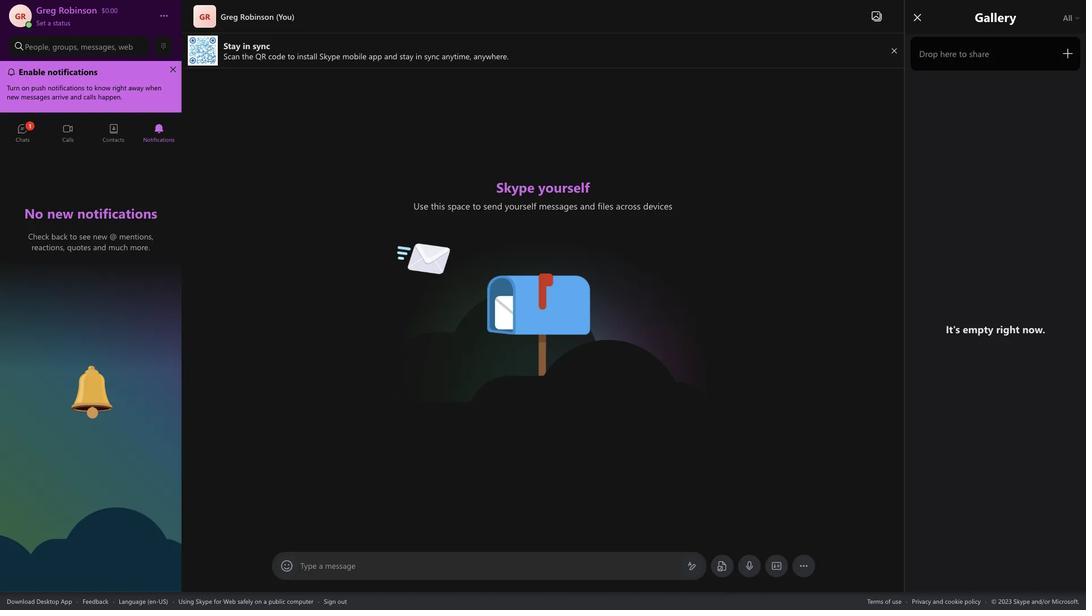 Task type: vqa. For each thing, say whether or not it's contained in the screenshot.
'POLICY'
yes



Task type: locate. For each thing, give the bounding box(es) containing it.
computer
[[287, 598, 313, 606]]

us)
[[159, 598, 168, 606]]

set
[[36, 18, 46, 27]]

2 horizontal spatial a
[[319, 561, 323, 572]]

and
[[933, 598, 943, 606]]

a
[[48, 18, 51, 27], [319, 561, 323, 572], [264, 598, 267, 606]]

2 vertical spatial a
[[264, 598, 267, 606]]

status
[[53, 18, 70, 27]]

using skype for web safely on a public computer link
[[178, 598, 313, 606]]

type a message
[[300, 561, 356, 572]]

out
[[338, 598, 347, 606]]

download desktop app
[[7, 598, 72, 606]]

a right set
[[48, 18, 51, 27]]

on
[[255, 598, 262, 606]]

1 horizontal spatial a
[[264, 598, 267, 606]]

use
[[892, 598, 902, 606]]

safely
[[238, 598, 253, 606]]

language (en-us) link
[[119, 598, 168, 606]]

policy
[[965, 598, 981, 606]]

for
[[214, 598, 222, 606]]

0 horizontal spatial a
[[48, 18, 51, 27]]

web
[[119, 41, 133, 52]]

a right on
[[264, 598, 267, 606]]

language
[[119, 598, 146, 606]]

a for message
[[319, 561, 323, 572]]

privacy and cookie policy link
[[912, 598, 981, 606]]

public
[[268, 598, 285, 606]]

sign
[[324, 598, 336, 606]]

0 vertical spatial a
[[48, 18, 51, 27]]

web
[[223, 598, 236, 606]]

using
[[178, 598, 194, 606]]

feedback link
[[83, 598, 108, 606]]

groups,
[[52, 41, 79, 52]]

app
[[61, 598, 72, 606]]

bell
[[57, 362, 71, 374]]

privacy and cookie policy
[[912, 598, 981, 606]]

a right type
[[319, 561, 323, 572]]

a inside the 'set a status' "button"
[[48, 18, 51, 27]]

people, groups, messages, web button
[[9, 36, 150, 57]]

tab list
[[0, 119, 182, 150]]

Type a message text field
[[301, 561, 678, 573]]

1 vertical spatial a
[[319, 561, 323, 572]]

terms of use
[[867, 598, 902, 606]]



Task type: describe. For each thing, give the bounding box(es) containing it.
(en-
[[147, 598, 159, 606]]

terms
[[867, 598, 883, 606]]

people,
[[25, 41, 50, 52]]

language (en-us)
[[119, 598, 168, 606]]

feedback
[[83, 598, 108, 606]]

desktop
[[36, 598, 59, 606]]

download desktop app link
[[7, 598, 72, 606]]

cookie
[[945, 598, 963, 606]]

sign out
[[324, 598, 347, 606]]

skype
[[196, 598, 212, 606]]

message
[[325, 561, 356, 572]]

privacy
[[912, 598, 931, 606]]

set a status
[[36, 18, 70, 27]]

set a status button
[[36, 16, 148, 27]]

sign out link
[[324, 598, 347, 606]]

download
[[7, 598, 35, 606]]

people, groups, messages, web
[[25, 41, 133, 52]]

type
[[300, 561, 317, 572]]

messages,
[[81, 41, 116, 52]]

terms of use link
[[867, 598, 902, 606]]

of
[[885, 598, 891, 606]]

using skype for web safely on a public computer
[[178, 598, 313, 606]]

a for status
[[48, 18, 51, 27]]



